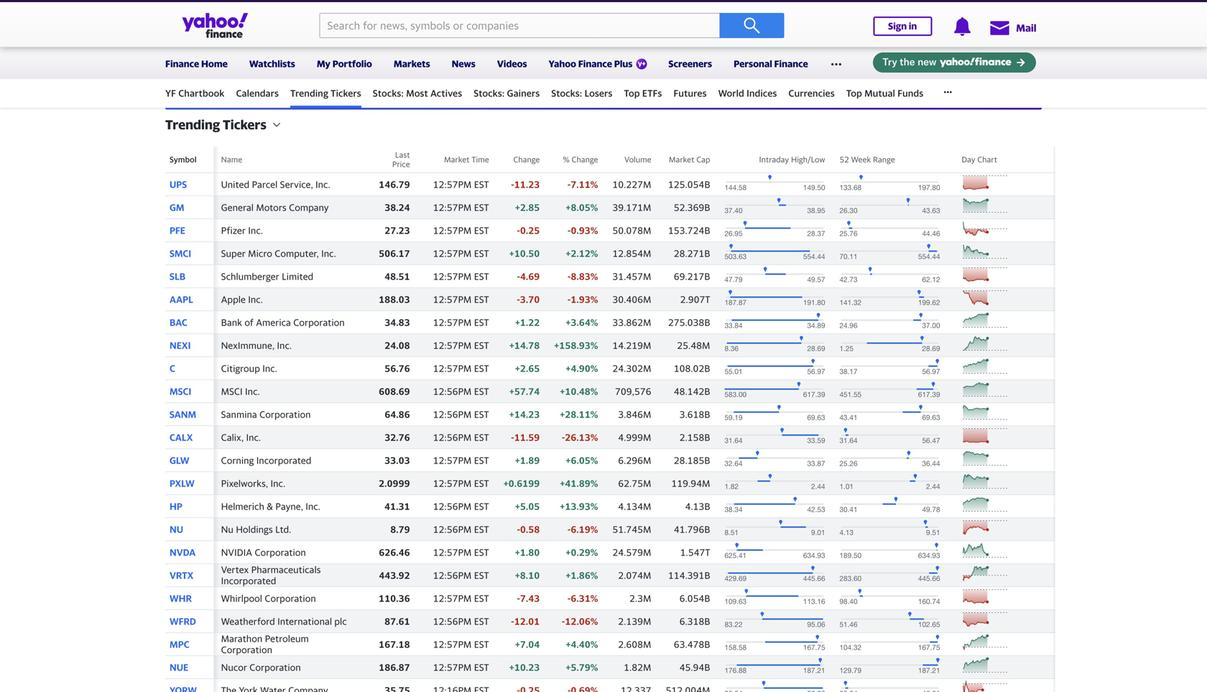Task type: vqa. For each thing, say whether or not it's contained in the screenshot.
234.30
no



Task type: locate. For each thing, give the bounding box(es) containing it.
dow
[[306, 28, 325, 39]]

13 12:57pm est from the top
[[433, 593, 489, 604]]

previous image
[[1006, 37, 1028, 58]]

est left -4.69
[[474, 271, 489, 282]]

12:56pm est for 32.76
[[433, 432, 489, 443]]

500
[[185, 28, 202, 39]]

12:56pm right 8.79 at the bottom left of page
[[433, 524, 472, 535]]

est for +7.04
[[474, 639, 489, 650]]

12:56pm est right 8.79 at the bottom left of page
[[433, 524, 489, 535]]

12:56pm est right the 87.61
[[433, 616, 489, 627]]

3 12:56pm est from the top
[[433, 432, 489, 443]]

4 est from the top
[[474, 248, 489, 259]]

name element
[[214, 173, 364, 196], [214, 196, 364, 219], [214, 219, 364, 242], [214, 242, 364, 265], [214, 265, 364, 288], [214, 288, 364, 311], [214, 311, 364, 334], [214, 334, 364, 357], [214, 357, 364, 380], [214, 380, 364, 403], [214, 403, 364, 426], [214, 426, 364, 449], [214, 449, 364, 472], [214, 472, 364, 495], [214, 495, 364, 518], [214, 518, 364, 541], [214, 541, 364, 564], [214, 564, 364, 587], [214, 587, 364, 610], [214, 610, 364, 633], [214, 633, 364, 656], [214, 656, 364, 679], [214, 679, 364, 692]]

inc. right calix,
[[246, 432, 261, 443]]

1 name element from the top
[[214, 173, 364, 196]]

est down "time"
[[474, 179, 489, 190]]

yahoo for yahoo finance chartbook : 33 charts that explain markets and the economy right now
[[174, 88, 206, 101]]

22 est from the top
[[474, 662, 489, 673]]

6 name element from the top
[[214, 288, 364, 311]]

0 horizontal spatial tickers
[[223, 117, 267, 132]]

12:56pm for 443.92
[[433, 570, 472, 581]]

4 12:57pm from the top
[[433, 248, 472, 259]]

est for -4.69
[[474, 271, 489, 282]]

188.03
[[379, 294, 410, 305]]

- for -0.25
[[517, 225, 520, 236]]

3 left hours
[[976, 12, 980, 22]]

stocks: inside stocks: gainers link
[[474, 88, 505, 99]]

12 name element from the top
[[214, 426, 364, 449]]

inc. right pfizer
[[248, 225, 263, 236]]

top left etfs on the top of page
[[624, 88, 640, 99]]

- for -11.23
[[511, 179, 514, 190]]

6 12:57pm from the top
[[433, 294, 472, 305]]

0 horizontal spatial msci
[[170, 386, 191, 397]]

11 12:57pm est from the top
[[433, 478, 489, 489]]

corporation for sanmina corporation
[[260, 409, 311, 420]]

2 12:57pm from the top
[[433, 202, 472, 213]]

incorporated up pixelworks, inc.
[[256, 455, 312, 466]]

hours
[[982, 12, 1004, 22]]

1 est from the top
[[474, 179, 489, 190]]

nvda
[[170, 547, 196, 558]]

change right "%" at left
[[572, 155, 598, 164]]

- for -8.83%
[[568, 271, 571, 282]]

corporation up weatherford international plc
[[265, 593, 316, 604]]

finance for yahoo finance chartbook : 33 charts that explain markets and the economy right now
[[208, 88, 247, 101]]

22 name element from the top
[[214, 656, 364, 679]]

markets
[[914, 12, 945, 22], [423, 88, 462, 101]]

3
[[976, 12, 980, 22], [1005, 12, 1010, 22]]

51.745m
[[613, 524, 652, 535]]

12 est from the top
[[474, 432, 489, 443]]

1 msci from the left
[[170, 386, 191, 397]]

12:57pm est for 506.17
[[433, 248, 489, 259]]

1 horizontal spatial top
[[847, 88, 862, 99]]

12:57pm for 110.36
[[433, 593, 472, 604]]

3 name element from the top
[[214, 219, 364, 242]]

+1.22
[[515, 317, 540, 328]]

in right sign
[[909, 20, 917, 32]]

2 chartbook from the left
[[250, 88, 304, 101]]

+8.10
[[515, 570, 540, 581]]

markets left and at left top
[[423, 88, 462, 101]]

chartbook
[[178, 88, 225, 99], [250, 88, 304, 101]]

15 name element from the top
[[214, 495, 364, 518]]

33.03
[[385, 455, 410, 466]]

finance up trending tickers button
[[208, 88, 247, 101]]

yahoo finance premium logo image
[[636, 59, 647, 69]]

13 name element from the top
[[214, 449, 364, 472]]

5 12:56pm from the top
[[433, 524, 472, 535]]

est left +14.78 on the left
[[474, 340, 489, 351]]

1 vertical spatial trending tickers
[[165, 117, 267, 132]]

1 12:57pm from the top
[[433, 179, 472, 190]]

1 vertical spatial yahoo
[[174, 88, 206, 101]]

2 12:56pm from the top
[[433, 409, 472, 420]]

est for +14.23
[[474, 409, 489, 420]]

stocks: for stocks: most actives
[[373, 88, 404, 99]]

7.11%
[[571, 179, 598, 190]]

-12.01
[[511, 616, 540, 627]]

0 horizontal spatial in
[[909, 20, 917, 32]]

calendars link
[[236, 81, 279, 106]]

est for +10.50
[[474, 248, 489, 259]]

10 name element from the top
[[214, 380, 364, 403]]

12.854m
[[613, 248, 652, 259]]

15 12:57pm from the top
[[433, 662, 472, 673]]

1 market from the left
[[444, 155, 470, 164]]

vertex
[[221, 564, 249, 575]]

news link
[[452, 49, 476, 76]]

3 12:56pm from the top
[[433, 432, 472, 443]]

12:57pm est
[[433, 179, 489, 190], [433, 202, 489, 213], [433, 225, 489, 236], [433, 248, 489, 259], [433, 271, 489, 282], [433, 294, 489, 305], [433, 317, 489, 328], [433, 340, 489, 351], [433, 363, 489, 374], [433, 455, 489, 466], [433, 478, 489, 489], [433, 547, 489, 558], [433, 593, 489, 604], [433, 639, 489, 650], [433, 662, 489, 673]]

navigation containing finance home
[[0, 45, 1208, 108]]

12:56pm est for 443.92
[[433, 570, 489, 581]]

20 est from the top
[[474, 616, 489, 627]]

super
[[221, 248, 246, 259]]

12:56pm for 87.61
[[433, 616, 472, 627]]

5 est from the top
[[474, 271, 489, 282]]

msci inside name element
[[221, 386, 243, 397]]

26.13%
[[565, 432, 598, 443]]

0 horizontal spatial trending tickers
[[165, 117, 267, 132]]

est
[[474, 179, 489, 190], [474, 202, 489, 213], [474, 225, 489, 236], [474, 248, 489, 259], [474, 271, 489, 282], [474, 294, 489, 305], [474, 317, 489, 328], [474, 340, 489, 351], [474, 363, 489, 374], [474, 386, 489, 397], [474, 409, 489, 420], [474, 432, 489, 443], [474, 455, 489, 466], [474, 478, 489, 489], [474, 501, 489, 512], [474, 524, 489, 535], [474, 547, 489, 558], [474, 570, 489, 581], [474, 593, 489, 604], [474, 616, 489, 627], [474, 639, 489, 650], [474, 662, 489, 673]]

12:57pm for 48.51
[[433, 271, 472, 282]]

8 name element from the top
[[214, 334, 364, 357]]

Search for news, symbols or companies text field
[[320, 13, 720, 38]]

u.s. markets close in 3 hours 3 minutes
[[898, 12, 1042, 22]]

name element containing sanmina corporation
[[214, 403, 364, 426]]

12:56pm est for 64.86
[[433, 409, 489, 420]]

world indices
[[719, 88, 777, 99]]

helmerich & payne, inc.
[[221, 501, 321, 512]]

incorporated up whirlpool
[[221, 575, 276, 587]]

5 name element from the top
[[214, 265, 364, 288]]

12:56pm right "41.31"
[[433, 501, 472, 512]]

name element containing calix, inc.
[[214, 426, 364, 449]]

17 name element from the top
[[214, 541, 364, 564]]

est left -11.59
[[474, 432, 489, 443]]

19 est from the top
[[474, 593, 489, 604]]

calx
[[170, 432, 193, 443]]

est for -3.70
[[474, 294, 489, 305]]

16 name element from the top
[[214, 518, 364, 541]]

name element containing whirlpool corporation
[[214, 587, 364, 610]]

28.185b
[[674, 455, 711, 466]]

12:56pm right 443.92
[[433, 570, 472, 581]]

12:57pm for 506.17
[[433, 248, 472, 259]]

inc. down 'neximmune, inc.'
[[263, 363, 277, 374]]

0 horizontal spatial stocks:
[[373, 88, 404, 99]]

limited
[[282, 271, 314, 282]]

62.75m
[[618, 478, 652, 489]]

currencies
[[789, 88, 835, 99]]

18 name element from the top
[[214, 564, 364, 587]]

name element containing general motors company
[[214, 196, 364, 219]]

14 name element from the top
[[214, 472, 364, 495]]

economy
[[505, 88, 550, 101]]

5 12:57pm from the top
[[433, 271, 472, 282]]

-12.06%
[[562, 616, 598, 627]]

3 12:57pm from the top
[[433, 225, 472, 236]]

1 stocks: from the left
[[373, 88, 404, 99]]

4 12:56pm est from the top
[[433, 501, 489, 512]]

0 horizontal spatial chartbook
[[178, 88, 225, 99]]

10 12:57pm est from the top
[[433, 455, 489, 466]]

12:56pm right '64.86'
[[433, 409, 472, 420]]

12:57pm for 38.24
[[433, 202, 472, 213]]

est left the +5.05
[[474, 501, 489, 512]]

navigation
[[0, 45, 1208, 108]]

11 12:57pm from the top
[[433, 478, 472, 489]]

trending tickers down my
[[290, 88, 361, 99]]

12:56pm right the 87.61
[[433, 616, 472, 627]]

0 horizontal spatial 3
[[976, 12, 980, 22]]

chartbook down watchlists
[[250, 88, 304, 101]]

12:56pm est left +14.23
[[433, 409, 489, 420]]

- for -26.13%
[[562, 432, 565, 443]]

0 vertical spatial yahoo
[[549, 58, 576, 69]]

1 12:56pm est from the top
[[433, 386, 489, 397]]

name element containing nucor corporation
[[214, 656, 364, 679]]

19 name element from the top
[[214, 587, 364, 610]]

%
[[563, 155, 570, 164]]

7 12:57pm from the top
[[433, 317, 472, 328]]

weatherford international plc
[[221, 616, 347, 627]]

name
[[221, 155, 242, 164]]

inc. down bank of america corporation
[[277, 340, 292, 351]]

7 12:56pm est from the top
[[433, 616, 489, 627]]

pfizer inc.
[[221, 225, 263, 236]]

tickers down calendars link
[[223, 117, 267, 132]]

corporation up nucor
[[221, 644, 272, 656]]

name element for 27.23
[[214, 219, 364, 242]]

2 stocks: from the left
[[474, 88, 505, 99]]

holdings
[[236, 524, 273, 535]]

name element containing schlumberger limited
[[214, 265, 364, 288]]

est for +0.6199
[[474, 478, 489, 489]]

inc. right apple
[[248, 294, 263, 305]]

12 12:57pm est from the top
[[433, 547, 489, 558]]

name element containing helmerich & payne, inc.
[[214, 495, 364, 518]]

24.302m
[[613, 363, 652, 374]]

15 12:57pm est from the top
[[433, 662, 489, 673]]

1 vertical spatial tickers
[[223, 117, 267, 132]]

name element for 2.0999
[[214, 472, 364, 495]]

stocks: left losers
[[552, 88, 582, 99]]

markets right u.s.
[[914, 12, 945, 22]]

u.s.
[[898, 12, 912, 22]]

name element containing united parcel service, inc.
[[214, 173, 364, 196]]

-6.31%
[[568, 593, 598, 604]]

12:56pm est left +57.74
[[433, 386, 489, 397]]

stocks: left most
[[373, 88, 404, 99]]

losers
[[585, 88, 613, 99]]

name element containing weatherford international plc
[[214, 610, 364, 633]]

trending down "yf chartbook" link
[[165, 117, 220, 132]]

yfin list element
[[0, 117, 1208, 692]]

1 horizontal spatial yahoo
[[549, 58, 576, 69]]

1 horizontal spatial chartbook
[[250, 88, 304, 101]]

0 horizontal spatial markets
[[423, 88, 462, 101]]

8 12:57pm est from the top
[[433, 340, 489, 351]]

- for -7.11%
[[568, 179, 571, 190]]

corporation right america
[[294, 317, 345, 328]]

1 12:56pm from the top
[[433, 386, 472, 397]]

2 est from the top
[[474, 202, 489, 213]]

1 horizontal spatial msci
[[221, 386, 243, 397]]

est left -0.25
[[474, 225, 489, 236]]

last
[[395, 150, 410, 160]]

1 vertical spatial markets
[[423, 88, 462, 101]]

608.69
[[379, 386, 410, 397]]

name element containing nvidia corporation
[[214, 541, 364, 564]]

corporation right sanmina
[[260, 409, 311, 420]]

15 est from the top
[[474, 501, 489, 512]]

stocks: left gainers
[[474, 88, 505, 99]]

trending tickers inside yfin list 'element'
[[165, 117, 267, 132]]

14 est from the top
[[474, 478, 489, 489]]

est left +2.65
[[474, 363, 489, 374]]

12:57pm est for 27.23
[[433, 225, 489, 236]]

msci for msci inc.
[[221, 386, 243, 397]]

nexi link
[[170, 340, 191, 351]]

corporation
[[294, 317, 345, 328], [260, 409, 311, 420], [255, 547, 306, 558], [265, 593, 316, 604], [221, 644, 272, 656], [250, 662, 301, 673]]

name element containing pfizer inc.
[[214, 219, 364, 242]]

7.43
[[520, 593, 540, 604]]

name element containing corning incorporated
[[214, 449, 364, 472]]

0 horizontal spatial yahoo
[[174, 88, 206, 101]]

msci
[[170, 386, 191, 397], [221, 386, 243, 397]]

+7.04
[[515, 639, 540, 650]]

finance left plus
[[578, 58, 612, 69]]

9 name element from the top
[[214, 357, 364, 380]]

name element for 33.03
[[214, 449, 364, 472]]

12:56pm est right "41.31"
[[433, 501, 489, 512]]

2 msci from the left
[[221, 386, 243, 397]]

1 horizontal spatial trending
[[290, 88, 328, 99]]

est left +2.85
[[474, 202, 489, 213]]

12:56pm for 41.31
[[433, 501, 472, 512]]

12:57pm est for 626.46
[[433, 547, 489, 558]]

4 12:56pm from the top
[[433, 501, 472, 512]]

- for -0.58
[[517, 524, 520, 535]]

10 12:57pm from the top
[[433, 455, 472, 466]]

est left the +1.22 at the top of the page
[[474, 317, 489, 328]]

12:56pm est right 32.76
[[433, 432, 489, 443]]

market left "time"
[[444, 155, 470, 164]]

name element containing marathon petroleum corporation
[[214, 633, 364, 656]]

name element containing nu holdings ltd.
[[214, 518, 364, 541]]

1 horizontal spatial trending tickers
[[290, 88, 361, 99]]

stocks: inside stocks: losers link
[[552, 88, 582, 99]]

8 12:57pm from the top
[[433, 340, 472, 351]]

6 12:57pm est from the top
[[433, 294, 489, 305]]

6 12:56pm from the top
[[433, 570, 472, 581]]

13 12:57pm from the top
[[433, 593, 472, 604]]

- for -11.59
[[511, 432, 514, 443]]

markets link
[[394, 49, 430, 76]]

inc. down "citigroup inc."
[[245, 386, 260, 397]]

12:56pm right 608.69
[[433, 386, 472, 397]]

s&p 500 link
[[165, 28, 202, 39]]

0 horizontal spatial change
[[514, 155, 540, 164]]

4 name element from the top
[[214, 242, 364, 265]]

est for +8.10
[[474, 570, 489, 581]]

9 12:57pm from the top
[[433, 363, 472, 374]]

futures link
[[674, 81, 707, 106]]

12:57pm for 56.76
[[433, 363, 472, 374]]

change up 11.23
[[514, 155, 540, 164]]

est left +10.23 at bottom left
[[474, 662, 489, 673]]

2 name element from the top
[[214, 196, 364, 219]]

top for top etfs
[[624, 88, 640, 99]]

3 stocks: from the left
[[552, 88, 582, 99]]

4 12:57pm est from the top
[[433, 248, 489, 259]]

est left -12.01
[[474, 616, 489, 627]]

- for -0.93%
[[568, 225, 571, 236]]

est left +1.89
[[474, 455, 489, 466]]

10 est from the top
[[474, 386, 489, 397]]

16 est from the top
[[474, 524, 489, 535]]

3.618b
[[680, 409, 711, 420]]

12:56pm est left +8.10
[[433, 570, 489, 581]]

stocks: for stocks: gainers
[[474, 88, 505, 99]]

name element for 443.92
[[214, 564, 364, 587]]

est left +10.50
[[474, 248, 489, 259]]

est left -7.43
[[474, 593, 489, 604]]

trending down my
[[290, 88, 328, 99]]

est left +7.04
[[474, 639, 489, 650]]

0 horizontal spatial trending
[[165, 117, 220, 132]]

trending tickers
[[290, 88, 361, 99], [165, 117, 267, 132]]

1 horizontal spatial 3
[[1005, 12, 1010, 22]]

6 est from the top
[[474, 294, 489, 305]]

2 top from the left
[[847, 88, 862, 99]]

calx link
[[170, 432, 193, 443]]

yahoo down the finance home
[[174, 88, 206, 101]]

top left mutual
[[847, 88, 862, 99]]

tickers left that
[[331, 88, 361, 99]]

name element for 48.51
[[214, 265, 364, 288]]

est left +57.74
[[474, 386, 489, 397]]

trending inside yfin list 'element'
[[165, 117, 220, 132]]

5 12:57pm est from the top
[[433, 271, 489, 282]]

name element containing bank of america corporation
[[214, 311, 364, 334]]

market time
[[444, 155, 489, 164]]

-11.23
[[511, 179, 540, 190]]

8 est from the top
[[474, 340, 489, 351]]

nue
[[170, 662, 188, 673]]

1 horizontal spatial stocks:
[[474, 88, 505, 99]]

38,387.25
[[306, 42, 351, 54]]

whr
[[170, 593, 192, 604]]

inc. up helmerich & payne, inc.
[[271, 478, 286, 489]]

s&p 500 4,919.73 -8.20 (-0.17%)
[[165, 28, 218, 63]]

russell
[[589, 28, 618, 39]]

name element containing msci inc.
[[214, 380, 364, 403]]

news
[[452, 58, 476, 69]]

2 3 from the left
[[1005, 12, 1010, 22]]

2 horizontal spatial stocks:
[[552, 88, 582, 99]]

screeners
[[669, 58, 712, 69]]

finance
[[165, 58, 199, 69], [578, 58, 612, 69], [775, 58, 809, 69], [208, 88, 247, 101]]

0 horizontal spatial top
[[624, 88, 640, 99]]

aapl link
[[170, 294, 193, 305]]

est for -0.58
[[474, 524, 489, 535]]

inc. right computer,
[[321, 248, 336, 259]]

explain
[[385, 88, 420, 101]]

11 name element from the top
[[214, 403, 364, 426]]

2 12:56pm est from the top
[[433, 409, 489, 420]]

0 vertical spatial incorporated
[[256, 455, 312, 466]]

est left -3.70
[[474, 294, 489, 305]]

1 vertical spatial trending
[[165, 117, 220, 132]]

0 horizontal spatial market
[[444, 155, 470, 164]]

1 top from the left
[[624, 88, 640, 99]]

12:57pm for 24.08
[[433, 340, 472, 351]]

3 est from the top
[[474, 225, 489, 236]]

stocks: inside stocks: most actives "link"
[[373, 88, 404, 99]]

- for -12.01
[[511, 616, 514, 627]]

7 12:57pm est from the top
[[433, 317, 489, 328]]

name element containing apple inc.
[[214, 288, 364, 311]]

17 est from the top
[[474, 547, 489, 558]]

506.17
[[379, 248, 410, 259]]

12:57pm est for 2.0999
[[433, 478, 489, 489]]

pfizer
[[221, 225, 246, 236]]

est left -0.58
[[474, 524, 489, 535]]

nu holdings ltd.
[[221, 524, 291, 535]]

- for -6.31%
[[568, 593, 571, 604]]

12:56pm right 32.76
[[433, 432, 472, 443]]

volume
[[625, 155, 652, 164]]

14 12:57pm est from the top
[[433, 639, 489, 650]]

united
[[221, 179, 250, 190]]

1 horizontal spatial market
[[669, 155, 695, 164]]

symbol element
[[165, 679, 214, 692]]

7 est from the top
[[474, 317, 489, 328]]

2.0999
[[379, 478, 410, 489]]

1 horizontal spatial markets
[[914, 12, 945, 22]]

63.478b
[[674, 639, 711, 650]]

20 name element from the top
[[214, 610, 364, 633]]

inc. for apple inc.
[[248, 294, 263, 305]]

portfolio
[[333, 58, 372, 69]]

est for +1.89
[[474, 455, 489, 466]]

2 market from the left
[[669, 155, 695, 164]]

3 right hours
[[1005, 12, 1010, 22]]

chartbook down the finance home
[[178, 88, 225, 99]]

yf chartbook link
[[165, 81, 225, 106]]

est left +1.80
[[474, 547, 489, 558]]

est for -12.01
[[474, 616, 489, 627]]

bac
[[170, 317, 187, 328]]

0 vertical spatial tickers
[[331, 88, 361, 99]]

msci up sanm link
[[170, 386, 191, 397]]

yahoo up right
[[549, 58, 576, 69]]

21 est from the top
[[474, 639, 489, 650]]

symbol
[[170, 155, 197, 164]]

12:56pm est for 8.79
[[433, 524, 489, 535]]

14 12:57pm from the top
[[433, 639, 472, 650]]

12:57pm est for 188.03
[[433, 294, 489, 305]]

my portfolio
[[317, 58, 372, 69]]

name element containing pixelworks, inc.
[[214, 472, 364, 495]]

gm
[[170, 202, 184, 213]]

name element containing super micro computer, inc.
[[214, 242, 364, 265]]

est left +14.23
[[474, 409, 489, 420]]

-7.43
[[517, 593, 540, 604]]

6 12:56pm est from the top
[[433, 570, 489, 581]]

1 horizontal spatial tickers
[[331, 88, 361, 99]]

1 12:57pm est from the top
[[433, 179, 489, 190]]

12:56pm for 32.76
[[433, 432, 472, 443]]

13 est from the top
[[474, 455, 489, 466]]

3 12:57pm est from the top
[[433, 225, 489, 236]]

- for -3.70
[[517, 294, 520, 305]]

1 vertical spatial incorporated
[[221, 575, 276, 587]]

est for +1.80
[[474, 547, 489, 558]]

est left "+0.6199"
[[474, 478, 489, 489]]

petroleum
[[265, 633, 309, 644]]

market left "cap"
[[669, 155, 695, 164]]

125.054b
[[668, 179, 711, 190]]

21 name element from the top
[[214, 633, 364, 656]]

name element for 87.61
[[214, 610, 364, 633]]

12:57pm for 33.03
[[433, 455, 472, 466]]

9 12:57pm est from the top
[[433, 363, 489, 374]]

1 horizontal spatial change
[[572, 155, 598, 164]]

7 12:56pm from the top
[[433, 616, 472, 627]]

in right close
[[967, 12, 974, 22]]

9 est from the top
[[474, 363, 489, 374]]

corporation up pharmaceuticals
[[255, 547, 306, 558]]

corporation down marathon petroleum corporation in the bottom of the page
[[250, 662, 301, 673]]

est left +8.10
[[474, 570, 489, 581]]

corning incorporated
[[221, 455, 312, 466]]

name element containing citigroup inc.
[[214, 357, 364, 380]]

12 12:57pm from the top
[[433, 547, 472, 558]]

finance up currencies
[[775, 58, 809, 69]]

msci up sanmina
[[221, 386, 243, 397]]

cap
[[697, 155, 711, 164]]

hp
[[170, 501, 182, 512]]

trending tickers down "yf chartbook" link
[[165, 117, 267, 132]]

23 name element from the top
[[214, 679, 364, 692]]

18 est from the top
[[474, 570, 489, 581]]

name element containing neximmune, inc.
[[214, 334, 364, 357]]

name element for 506.17
[[214, 242, 364, 265]]

name element containing vertex pharmaceuticals incorporated
[[214, 564, 364, 587]]



Task type: describe. For each thing, give the bounding box(es) containing it.
finance home
[[165, 58, 228, 69]]

12:57pm est for 48.51
[[433, 271, 489, 282]]

market for market cap
[[669, 155, 695, 164]]

stocks: gainers link
[[474, 81, 540, 106]]

+4.40%
[[566, 639, 598, 650]]

vrtx
[[170, 570, 194, 581]]

wfrd
[[170, 616, 196, 627]]

45.94b
[[680, 662, 711, 673]]

6.318b
[[680, 616, 711, 627]]

12:57pm est for 146.79
[[433, 179, 489, 190]]

whirlpool
[[221, 593, 262, 604]]

12:56pm for 64.86
[[433, 409, 472, 420]]

neximmune, inc.
[[221, 340, 292, 351]]

day chart
[[962, 155, 998, 164]]

pxlw
[[170, 478, 195, 489]]

name element for 188.03
[[214, 288, 364, 311]]

12:57pm for 167.18
[[433, 639, 472, 650]]

69.217b
[[674, 271, 711, 282]]

week
[[852, 155, 871, 164]]

pxlw link
[[170, 478, 195, 489]]

tickers inside yfin list 'element'
[[223, 117, 267, 132]]

close
[[946, 12, 965, 22]]

12:56pm est for 87.61
[[433, 616, 489, 627]]

- for -1.93%
[[568, 294, 571, 305]]

inc. right payne,
[[306, 501, 321, 512]]

ups link
[[170, 179, 187, 190]]

marathon
[[221, 633, 263, 644]]

12:57pm est for 33.03
[[433, 455, 489, 466]]

2000
[[620, 28, 644, 39]]

2 change from the left
[[572, 155, 598, 164]]

+4.90%
[[566, 363, 598, 374]]

12:57pm for 2.0999
[[433, 478, 472, 489]]

1 3 from the left
[[976, 12, 980, 22]]

currencies link
[[789, 81, 835, 106]]

etfs
[[642, 88, 662, 99]]

443.92
[[379, 570, 410, 581]]

31.457m
[[613, 271, 652, 282]]

1 change from the left
[[514, 155, 540, 164]]

name element for 41.31
[[214, 495, 364, 518]]

est for -11.59
[[474, 432, 489, 443]]

inc. for neximmune, inc.
[[277, 340, 292, 351]]

41.796b
[[674, 524, 711, 535]]

nu link
[[170, 524, 183, 535]]

est for +14.78
[[474, 340, 489, 351]]

12:57pm for 146.79
[[433, 179, 472, 190]]

slb
[[170, 271, 186, 282]]

est for +10.23
[[474, 662, 489, 673]]

name element for 38.24
[[214, 196, 364, 219]]

notifications image
[[953, 17, 972, 36]]

6.19%
[[571, 524, 598, 535]]

+14.23
[[510, 409, 540, 420]]

corporation for nvidia corporation
[[255, 547, 306, 558]]

calix,
[[221, 432, 244, 443]]

12:57pm for 626.46
[[433, 547, 472, 558]]

12:57pm est for 38.24
[[433, 202, 489, 213]]

est for -7.43
[[474, 593, 489, 604]]

+2.65
[[515, 363, 540, 374]]

12.06%
[[565, 616, 598, 627]]

64.86
[[385, 409, 410, 420]]

87.61
[[385, 616, 410, 627]]

watchlists link
[[249, 49, 295, 76]]

12:57pm for 34.83
[[433, 317, 472, 328]]

aapl
[[170, 294, 193, 305]]

msci for "msci" link
[[170, 386, 191, 397]]

name element for 146.79
[[214, 173, 364, 196]]

world
[[719, 88, 745, 99]]

- for -12.06%
[[562, 616, 565, 627]]

try the new yahoo finance image
[[873, 52, 1037, 73]]

nue link
[[170, 662, 188, 673]]

- for -4.69
[[517, 271, 520, 282]]

52 week range
[[840, 155, 895, 164]]

ups
[[170, 179, 187, 190]]

est for -0.25
[[474, 225, 489, 236]]

name element for 608.69
[[214, 380, 364, 403]]

corporation inside marathon petroleum corporation
[[221, 644, 272, 656]]

0 vertical spatial trending tickers
[[290, 88, 361, 99]]

mail
[[1017, 22, 1037, 34]]

0.25
[[520, 225, 540, 236]]

-6.19%
[[568, 524, 598, 535]]

name element for 186.87
[[214, 656, 364, 679]]

citigroup inc.
[[221, 363, 277, 374]]

48.51
[[385, 271, 410, 282]]

top etfs link
[[624, 81, 662, 106]]

12:57pm est for 24.08
[[433, 340, 489, 351]]

watchlists
[[249, 58, 295, 69]]

25.48m
[[677, 340, 711, 351]]

12:57pm est for 110.36
[[433, 593, 489, 604]]

est for -11.23
[[474, 179, 489, 190]]

1.93%
[[571, 294, 598, 305]]

12:57pm est for 167.18
[[433, 639, 489, 650]]

search image
[[744, 17, 761, 34]]

12:57pm for 186.87
[[433, 662, 472, 673]]

yahoo finance plus link
[[549, 49, 647, 79]]

est for +2.85
[[474, 202, 489, 213]]

finance down '4,919.73'
[[165, 58, 199, 69]]

actives
[[431, 88, 462, 99]]

next image
[[1024, 37, 1045, 58]]

+41.89%
[[560, 478, 598, 489]]

whirlpool corporation
[[221, 593, 316, 604]]

mail link
[[989, 14, 1037, 40]]

12:57pm est for 56.76
[[433, 363, 489, 374]]

12:57pm for 188.03
[[433, 294, 472, 305]]

name element for 34.83
[[214, 311, 364, 334]]

12:57pm for 27.23
[[433, 225, 472, 236]]

russell 2000 link
[[589, 28, 644, 39]]

sign
[[889, 20, 907, 32]]

company
[[289, 202, 329, 213]]

name element for 24.08
[[214, 334, 364, 357]]

146.79
[[379, 179, 410, 190]]

- for -7.43
[[517, 593, 520, 604]]

119.94m
[[672, 478, 711, 489]]

0.58
[[520, 524, 540, 535]]

indices
[[747, 88, 777, 99]]

top mutual funds link
[[847, 81, 924, 106]]

sanmina corporation
[[221, 409, 311, 420]]

:
[[304, 88, 307, 101]]

market for market time
[[444, 155, 470, 164]]

name element for 8.79
[[214, 518, 364, 541]]

+2.85
[[515, 202, 540, 213]]

inc. for calix, inc.
[[246, 432, 261, 443]]

name element for 110.36
[[214, 587, 364, 610]]

6.054b
[[680, 593, 711, 604]]

275.038b
[[668, 317, 711, 328]]

mutual
[[865, 88, 896, 99]]

+1.80
[[515, 547, 540, 558]]

stocks: for stocks: losers
[[552, 88, 582, 99]]

+5.05
[[515, 501, 540, 512]]

1 chartbook from the left
[[178, 88, 225, 99]]

computer,
[[275, 248, 319, 259]]

0 vertical spatial markets
[[914, 12, 945, 22]]

+57.74
[[510, 386, 540, 397]]

personal
[[734, 58, 773, 69]]

52
[[840, 155, 850, 164]]

4.134m
[[618, 501, 652, 512]]

united parcel service, inc.
[[221, 179, 330, 190]]

4,919.73
[[165, 42, 204, 54]]

12:56pm for 8.79
[[433, 524, 472, 535]]

2.158b
[[680, 432, 711, 443]]

-3.70
[[517, 294, 540, 305]]

- inside s&p 500 4,919.73 -8.20 (-0.17%)
[[165, 54, 168, 63]]

+28.11%
[[560, 409, 598, 420]]

inc. for citigroup inc.
[[263, 363, 277, 374]]

inc. for msci inc.
[[245, 386, 260, 397]]

48.142b
[[674, 386, 711, 397]]

c
[[170, 363, 175, 374]]

inc. for pixelworks, inc.
[[271, 478, 286, 489]]

top for top mutual funds
[[847, 88, 862, 99]]

sanm link
[[170, 409, 196, 420]]

name element for 56.76
[[214, 357, 364, 380]]

schlumberger
[[221, 271, 279, 282]]

glw link
[[170, 455, 189, 466]]

12:57pm est for 186.87
[[433, 662, 489, 673]]

msci link
[[170, 386, 191, 397]]

est for +5.05
[[474, 501, 489, 512]]

est for +57.74
[[474, 386, 489, 397]]

name element for 32.76
[[214, 426, 364, 449]]

inc. right service,
[[316, 179, 330, 190]]

est for +2.65
[[474, 363, 489, 374]]

8.79
[[390, 524, 410, 535]]

0 vertical spatial trending
[[290, 88, 328, 99]]

c link
[[170, 363, 175, 374]]

micro
[[248, 248, 272, 259]]

yahoo for yahoo finance plus
[[549, 58, 576, 69]]

1 horizontal spatial in
[[967, 12, 974, 22]]

incorporated inside vertex pharmaceuticals incorporated
[[221, 575, 276, 587]]

- for -6.19%
[[568, 524, 571, 535]]

name element for 64.86
[[214, 403, 364, 426]]

finance for yahoo finance plus
[[578, 58, 612, 69]]

hp link
[[170, 501, 182, 512]]

trending tickers link
[[290, 81, 361, 106]]

gold
[[871, 28, 890, 39]]



